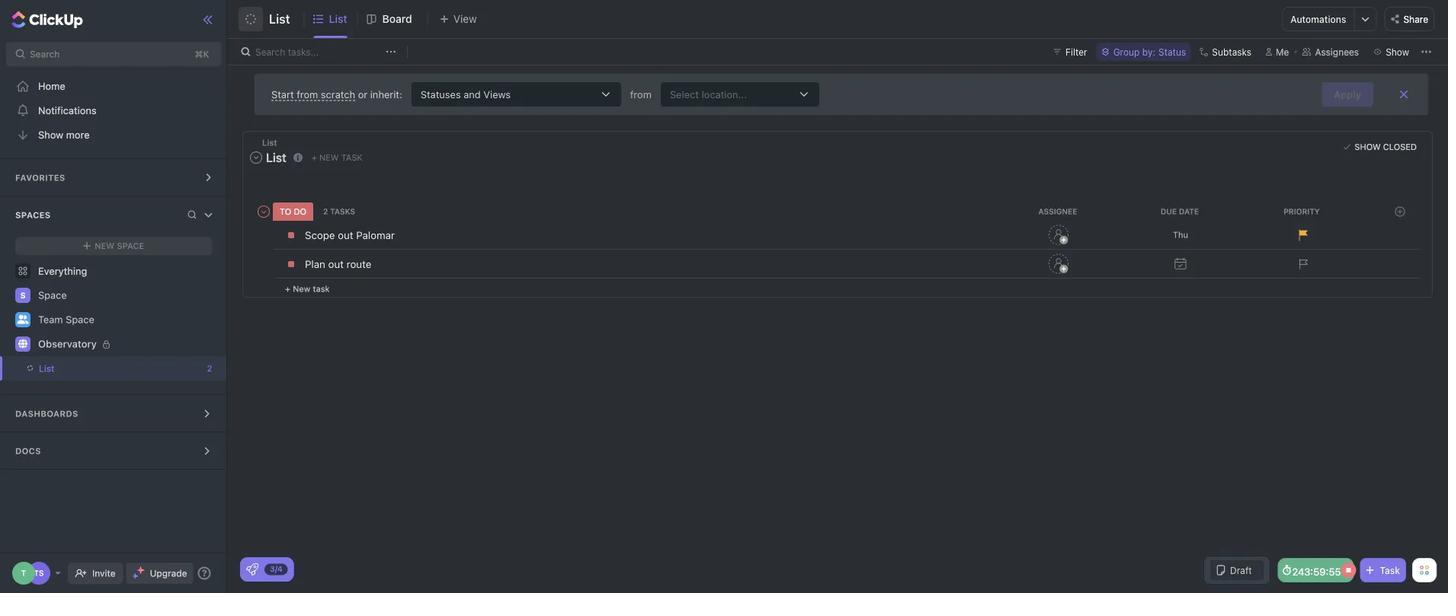 Task type: describe. For each thing, give the bounding box(es) containing it.
1 from from the left
[[297, 89, 318, 100]]

select
[[670, 89, 699, 100]]

due date
[[1161, 207, 1199, 216]]

due date button
[[1121, 207, 1243, 216]]

notifications
[[38, 105, 97, 116]]

start from scratch or inherit:
[[271, 89, 402, 100]]

show for show more
[[38, 129, 63, 141]]

view
[[453, 13, 477, 25]]

3/4
[[270, 565, 283, 574]]

status
[[1159, 47, 1186, 57]]

task
[[1380, 566, 1400, 576]]

more
[[66, 129, 90, 141]]

or
[[358, 89, 368, 100]]

route
[[347, 258, 372, 270]]

0 horizontal spatial task
[[313, 284, 330, 294]]

globe image
[[18, 340, 27, 349]]

onboarding checklist button element
[[246, 564, 258, 576]]

inherit:
[[370, 89, 402, 100]]

start
[[271, 89, 294, 100]]

assignees button
[[1296, 43, 1366, 61]]

0 vertical spatial new
[[319, 153, 339, 163]]

set priority element
[[1291, 253, 1314, 276]]

spaces
[[15, 210, 51, 220]]

set priority image
[[1291, 253, 1314, 276]]

filter button
[[1048, 43, 1094, 61]]

assignee
[[1039, 207, 1078, 216]]

team space link
[[38, 308, 214, 332]]

scope
[[305, 229, 335, 241]]

observatory link
[[38, 332, 214, 357]]

subtasks button
[[1194, 43, 1256, 61]]

1 horizontal spatial +
[[312, 153, 317, 163]]

tasks
[[330, 207, 355, 216]]

priority
[[1284, 207, 1320, 216]]

automations button
[[1283, 8, 1354, 30]]

statuses and views button
[[402, 82, 630, 107]]

team
[[38, 314, 63, 326]]

assignees
[[1315, 46, 1359, 57]]

show button
[[1369, 43, 1414, 61]]

subtasks
[[1212, 46, 1252, 57]]

home link
[[0, 74, 228, 98]]

select location... button
[[652, 82, 829, 107]]

space for new
[[117, 241, 144, 251]]

statuses
[[421, 89, 461, 100]]

everything
[[38, 266, 87, 277]]

location...
[[702, 89, 747, 100]]

space link
[[38, 284, 214, 308]]

show more
[[38, 129, 90, 141]]

and
[[464, 89, 481, 100]]

priority button
[[1243, 207, 1365, 216]]

views
[[484, 89, 511, 100]]

favorites button
[[0, 159, 228, 196]]

plan out route link
[[301, 251, 994, 277]]

t
[[21, 569, 26, 578]]

list up search tasks... "text field"
[[329, 13, 347, 25]]

show for show
[[1386, 46, 1410, 57]]

ts
[[34, 569, 44, 578]]

search for search tasks...
[[255, 47, 285, 57]]

list inside sidebar 'navigation'
[[39, 364, 54, 374]]

plan out route
[[305, 258, 372, 270]]

dashboards
[[15, 409, 78, 419]]

Search tasks... text field
[[255, 41, 382, 63]]

new space
[[95, 241, 144, 251]]

observatory
[[38, 339, 97, 350]]

1 vertical spatial + new task
[[285, 284, 330, 294]]

⌘k
[[195, 49, 209, 59]]

home
[[38, 80, 65, 92]]

invite
[[92, 569, 116, 579]]



Task type: locate. For each thing, give the bounding box(es) containing it.
plan
[[305, 258, 325, 270]]

space up team
[[38, 290, 67, 301]]

user group image
[[17, 315, 29, 324]]

list
[[269, 12, 290, 26], [329, 13, 347, 25], [262, 138, 277, 148], [266, 150, 287, 165], [39, 364, 54, 374]]

search up home
[[30, 49, 60, 59]]

2 vertical spatial space
[[66, 314, 94, 326]]

out
[[338, 229, 353, 241], [328, 258, 344, 270]]

board link
[[382, 0, 418, 38]]

space inside 'link'
[[38, 290, 67, 301]]

upgrade
[[150, 569, 187, 579]]

search inside sidebar 'navigation'
[[30, 49, 60, 59]]

0 horizontal spatial 2
[[207, 364, 212, 374]]

1 vertical spatial show
[[38, 129, 63, 141]]

scratch
[[321, 89, 355, 100]]

out for plan
[[328, 258, 344, 270]]

243:59:55
[[1293, 566, 1341, 578]]

out for scope
[[338, 229, 353, 241]]

0 horizontal spatial search
[[30, 49, 60, 59]]

palomar
[[356, 229, 395, 241]]

2 for 2
[[207, 364, 212, 374]]

me button
[[1260, 43, 1296, 61]]

team space
[[38, 314, 94, 326]]

0 horizontal spatial show
[[38, 129, 63, 141]]

1 vertical spatial out
[[328, 258, 344, 270]]

new right 'list info' image at top left
[[319, 153, 339, 163]]

0 vertical spatial out
[[338, 229, 353, 241]]

0 vertical spatial show
[[1386, 46, 1410, 57]]

2 horizontal spatial new
[[319, 153, 339, 163]]

0 vertical spatial 2
[[323, 207, 328, 216]]

due
[[1161, 207, 1177, 216]]

sparkle svg 1 image
[[137, 567, 145, 575]]

group
[[1114, 46, 1140, 57]]

show down share button
[[1386, 46, 1410, 57]]

show
[[1386, 46, 1410, 57], [38, 129, 63, 141], [1355, 142, 1381, 152]]

2 vertical spatial new
[[293, 284, 311, 294]]

closed
[[1384, 142, 1417, 152]]

thu
[[1173, 230, 1189, 240]]

everything link
[[0, 259, 228, 284]]

assignee button
[[999, 207, 1121, 216]]

0 vertical spatial + new task
[[312, 153, 363, 163]]

1 vertical spatial list link
[[0, 357, 197, 381]]

list button
[[263, 2, 290, 36]]

list left 'list info' image at top left
[[266, 150, 287, 165]]

show inside sidebar 'navigation'
[[38, 129, 63, 141]]

share button
[[1385, 7, 1435, 31]]

new up everything link
[[95, 241, 114, 251]]

from right 'start' on the left top of the page
[[297, 89, 318, 100]]

task right 'list info' image at top left
[[341, 153, 363, 163]]

list inside dropdown button
[[266, 150, 287, 165]]

list up search tasks...
[[269, 12, 290, 26]]

show left closed
[[1355, 142, 1381, 152]]

+
[[312, 153, 317, 163], [285, 284, 290, 294]]

space
[[117, 241, 144, 251], [38, 290, 67, 301], [66, 314, 94, 326]]

list down observatory
[[39, 364, 54, 374]]

1 vertical spatial task
[[313, 284, 330, 294]]

favorites
[[15, 173, 65, 183]]

1 horizontal spatial search
[[255, 47, 285, 57]]

scope out palomar
[[305, 229, 395, 241]]

show for show closed
[[1355, 142, 1381, 152]]

1 horizontal spatial from
[[630, 89, 652, 100]]

notifications link
[[0, 98, 228, 123]]

list link down observatory
[[0, 357, 197, 381]]

0 vertical spatial task
[[341, 153, 363, 163]]

0 horizontal spatial new
[[95, 241, 114, 251]]

show inside dropdown button
[[1386, 46, 1410, 57]]

docs
[[15, 447, 41, 457]]

2 tasks
[[323, 207, 355, 216]]

space for team
[[66, 314, 94, 326]]

new down plan
[[293, 284, 311, 294]]

1 vertical spatial +
[[285, 284, 290, 294]]

task
[[341, 153, 363, 163], [313, 284, 330, 294]]

s
[[20, 291, 25, 300]]

new
[[319, 153, 339, 163], [95, 241, 114, 251], [293, 284, 311, 294]]

1 vertical spatial space
[[38, 290, 67, 301]]

from left select
[[630, 89, 652, 100]]

+ new task right 'list info' image at top left
[[312, 153, 363, 163]]

2 vertical spatial show
[[1355, 142, 1381, 152]]

0 vertical spatial list link
[[329, 0, 353, 38]]

list button
[[249, 147, 290, 168]]

2 horizontal spatial show
[[1386, 46, 1410, 57]]

new inside sidebar 'navigation'
[[95, 241, 114, 251]]

tasks...
[[288, 47, 319, 57]]

0 vertical spatial +
[[312, 153, 317, 163]]

1 vertical spatial 2
[[207, 364, 212, 374]]

thu button
[[1120, 230, 1242, 240]]

2 inside sidebar 'navigation'
[[207, 364, 212, 374]]

out right plan
[[328, 258, 344, 270]]

0 horizontal spatial list link
[[0, 357, 197, 381]]

1 horizontal spatial show
[[1355, 142, 1381, 152]]

space up observatory
[[66, 314, 94, 326]]

sidebar navigation
[[0, 0, 230, 594]]

show closed button
[[1340, 140, 1421, 155]]

group by: status
[[1114, 46, 1186, 57]]

board
[[382, 13, 412, 25]]

filter
[[1066, 46, 1088, 57]]

1 vertical spatial new
[[95, 241, 114, 251]]

select location...
[[670, 89, 747, 100]]

from
[[297, 89, 318, 100], [630, 89, 652, 100]]

list link
[[329, 0, 353, 38], [0, 357, 197, 381]]

2 for 2 tasks
[[323, 207, 328, 216]]

list info image
[[293, 153, 303, 162]]

1 horizontal spatial task
[[341, 153, 363, 163]]

2 tasks button
[[321, 207, 361, 216]]

out down tasks on the left
[[338, 229, 353, 241]]

task down plan
[[313, 284, 330, 294]]

me
[[1276, 46, 1290, 57]]

+ new task down plan
[[285, 284, 330, 294]]

0 horizontal spatial +
[[285, 284, 290, 294]]

view button
[[427, 10, 482, 29]]

0 horizontal spatial from
[[297, 89, 318, 100]]

1 horizontal spatial 2
[[323, 207, 328, 216]]

share
[[1404, 14, 1429, 25]]

0 vertical spatial space
[[117, 241, 144, 251]]

date
[[1179, 207, 1199, 216]]

space up everything link
[[117, 241, 144, 251]]

by:
[[1143, 46, 1156, 57]]

show inside button
[[1355, 142, 1381, 152]]

list down 'start' on the left top of the page
[[262, 138, 277, 148]]

statuses and views
[[421, 89, 511, 100]]

scope out palomar link
[[301, 222, 994, 248]]

show left more at top
[[38, 129, 63, 141]]

2 from from the left
[[630, 89, 652, 100]]

start from scratch link
[[271, 89, 355, 101]]

upgrade link
[[126, 563, 193, 585]]

1 horizontal spatial new
[[293, 284, 311, 294]]

search left the tasks...
[[255, 47, 285, 57]]

1 horizontal spatial list link
[[329, 0, 353, 38]]

show closed
[[1355, 142, 1417, 152]]

search for search
[[30, 49, 60, 59]]

automations
[[1291, 14, 1347, 24]]

+ new task
[[312, 153, 363, 163], [285, 284, 330, 294]]

onboarding checklist button image
[[246, 564, 258, 576]]

list inside button
[[269, 12, 290, 26]]

sparkle svg 2 image
[[132, 574, 138, 580]]

search tasks...
[[255, 47, 319, 57]]

list link up search tasks... "text field"
[[329, 0, 353, 38]]

2
[[323, 207, 328, 216], [207, 364, 212, 374]]



Task type: vqa. For each thing, say whether or not it's contained in the screenshot.
Show corresponding to Show
yes



